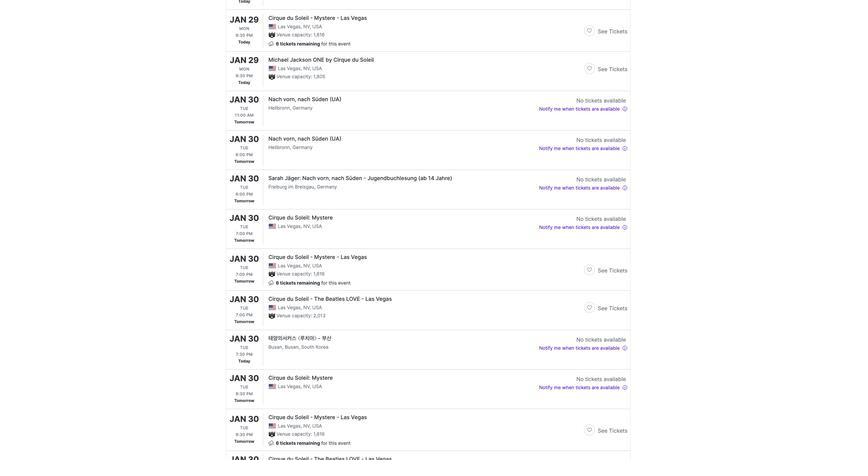 Task type: locate. For each thing, give the bounding box(es) containing it.
2 29 from the top
[[249, 55, 259, 65]]

1 heilbronn, from the top
[[269, 105, 291, 111]]

usa
[[313, 24, 322, 29], [313, 66, 322, 71], [313, 224, 322, 229], [313, 263, 322, 269], [313, 305, 322, 311], [313, 384, 322, 390], [313, 424, 322, 429]]

cirque du soleil - the beatles love - las vegas
[[269, 296, 392, 303]]

0 vertical spatial cirque du soleil - mystere - las vegas
[[269, 15, 367, 21]]

3 notify me when tickets are available button from the top
[[540, 184, 628, 192]]

1 notify from the top
[[540, 106, 553, 112]]

0 vertical spatial (ua)
[[330, 96, 342, 103]]

2 are from the top
[[592, 146, 600, 151]]

5 usa from the top
[[313, 305, 322, 311]]

2 vertical spatial for
[[322, 441, 328, 447]]

29 for cirque du soleil - mystere - las vegas
[[249, 15, 259, 24]]

1 6 tickets remaining for this event from the top
[[276, 41, 351, 47]]

7:00 for cirque du soleil - the beatles love - las vegas
[[236, 313, 245, 318]]

1 vertical spatial remaining
[[297, 280, 320, 286]]

4 tomorrow from the top
[[234, 238, 255, 243]]

1 vertical spatial 1,616
[[314, 271, 325, 277]]

no
[[577, 97, 584, 104], [577, 137, 584, 144], [577, 176, 584, 183], [577, 216, 584, 223], [577, 337, 584, 344], [577, 376, 584, 383]]

are for tooltip icon for jan 30 tue 11:00 am tomorrow
[[592, 106, 600, 112]]

3 for from the top
[[322, 441, 328, 447]]

1 vertical spatial cirque du soleil - mystere - las vegas
[[269, 254, 367, 261]]

1 today from the top
[[239, 39, 251, 44]]

(ua)
[[330, 96, 342, 103], [330, 135, 342, 142]]

1 vertical spatial jan 30 tue 9:30 pm tomorrow
[[230, 415, 259, 444]]

2 notify from the top
[[540, 146, 553, 151]]

nach vorn, nach süden (ua) heilbronn, germany for jan 30 tue 6:00 pm tomorrow
[[269, 135, 342, 150]]

3 are from the top
[[592, 185, 600, 191]]

notify for fifth notify me when tickets are available button from the top
[[540, 346, 553, 351]]

2 vertical spatial venue capacity: 1,616
[[277, 432, 325, 437]]

1 vertical spatial soleil:
[[295, 375, 311, 382]]

du for 3rd us national flag icon from the top
[[287, 254, 294, 261]]

for
[[322, 41, 328, 47], [322, 280, 328, 286], [322, 441, 328, 447]]

tomorrow
[[234, 120, 255, 125], [234, 159, 255, 164], [234, 199, 255, 204], [234, 238, 255, 243], [234, 279, 255, 284], [234, 320, 255, 325], [234, 399, 255, 404], [234, 439, 255, 444]]

0 vertical spatial jan 30 tue 9:30 pm tomorrow
[[230, 374, 259, 404]]

태양의서커스
[[269, 335, 297, 342]]

tooltip image for jan 30 tue 7:00 pm tomorrow
[[623, 225, 628, 230]]

0 vertical spatial jan 29 mon 9:30 pm today
[[230, 15, 259, 44]]

6:00
[[236, 152, 245, 157], [236, 192, 245, 197]]

1,616
[[314, 32, 325, 37], [314, 271, 325, 277], [314, 432, 325, 437]]

5 venue from the top
[[277, 432, 291, 437]]

1 vertical spatial jan 30 tue 7:00 pm tomorrow
[[230, 254, 259, 284]]

germany for jan 30 tue 6:00 pm tomorrow
[[293, 145, 313, 150]]

1 vertical spatial 6:00
[[236, 192, 245, 197]]

0 vertical spatial event
[[339, 41, 351, 47]]

4 no from the top
[[577, 216, 584, 223]]

1 30 from the top
[[248, 95, 259, 105]]

0 vertical spatial 6:00
[[236, 152, 245, 157]]

9 tue from the top
[[240, 426, 249, 431]]

jan 30 tue 7:00 pm tomorrow for cirque du soleil - mystere - las vegas
[[230, 254, 259, 284]]

vorn, for jan 30 tue 11:00 am tomorrow
[[284, 96, 297, 103]]

vegas, for cirque du soleil: mystere us national flag image
[[287, 224, 302, 229]]

1 vertical spatial 6
[[276, 280, 279, 286]]

5 are from the top
[[592, 346, 600, 351]]

0 vertical spatial remaining
[[297, 41, 320, 47]]

the
[[314, 296, 324, 303]]

1 vertical spatial venue capacity: 1,616
[[277, 271, 325, 277]]

5 no tickets available from the top
[[577, 337, 627, 344]]

nach vorn, nach süden (ua) heilbronn, germany
[[269, 96, 342, 111], [269, 135, 342, 150]]

1 nach vorn, nach süden (ua) heilbronn, germany from the top
[[269, 96, 342, 111]]

nv, for 1st us national flag icon from the bottom of the page
[[304, 384, 311, 390]]

germany up 'jäger:' at the left top of page
[[293, 145, 313, 150]]

south
[[301, 345, 315, 350]]

1 vertical spatial süden
[[312, 135, 329, 142]]

4 us national flag image from the top
[[269, 384, 276, 390]]

las vegas, nv, usa for us national flag image for cirque du soleil - the beatles love - las vegas
[[278, 305, 322, 311]]

2 6 tickets remaining for this event from the top
[[276, 280, 351, 286]]

du
[[287, 15, 294, 21], [352, 56, 359, 63], [287, 214, 294, 221], [287, 254, 294, 261], [287, 296, 294, 303], [287, 375, 294, 382], [287, 414, 294, 421]]

0 vertical spatial jan 30 tue 6:00 pm tomorrow
[[230, 134, 259, 164]]

1 vertical spatial us national flag image
[[269, 305, 276, 311]]

2 vertical spatial nach
[[303, 175, 316, 182]]

jan 30 tue 9:30 pm tomorrow
[[230, 374, 259, 404], [230, 415, 259, 444]]

cirque du soleil: mystere down south
[[269, 375, 333, 382]]

3 1,616 from the top
[[314, 432, 325, 437]]

7:00
[[236, 231, 245, 236], [236, 272, 245, 277], [236, 313, 245, 318]]

cirque
[[269, 15, 286, 21], [334, 56, 351, 63], [269, 214, 286, 221], [269, 254, 286, 261], [269, 296, 286, 303], [269, 375, 286, 382], [269, 414, 286, 421]]

pm
[[247, 33, 253, 38], [247, 73, 253, 78], [247, 152, 253, 157], [247, 192, 253, 197], [246, 231, 253, 236], [246, 272, 253, 277], [246, 313, 253, 318], [246, 352, 253, 357], [247, 392, 253, 397], [247, 433, 253, 438]]

2 usa from the top
[[313, 66, 322, 71]]

busan,
[[269, 345, 284, 350], [285, 345, 300, 350]]

venue for first us national flag icon
[[277, 32, 291, 37]]

2 vertical spatial 6 tickets remaining for this event
[[276, 441, 351, 447]]

2 this from the top
[[329, 280, 337, 286]]

2 vertical spatial vorn,
[[318, 175, 331, 182]]

cirque du soleil - mystere - las vegas
[[269, 15, 367, 21], [269, 254, 367, 261], [269, 414, 367, 421]]

süden for jan 30 tue 11:00 am tomorrow
[[312, 96, 329, 103]]

5 notify me when tickets are available from the top
[[540, 346, 620, 351]]

0 vertical spatial tooltip image
[[623, 106, 628, 112]]

2 venue from the top
[[277, 74, 291, 79]]

0 vertical spatial heilbronn,
[[269, 105, 291, 111]]

remaining for jan 30 tue 9:30 pm tomorrow
[[297, 441, 320, 447]]

0 vertical spatial mon
[[239, 26, 250, 31]]

30 inside jan 30 tue 7:30 pm today
[[248, 334, 259, 344]]

3 event from the top
[[339, 441, 351, 447]]

6 for jan 30 tue 9:30 pm tomorrow
[[276, 441, 279, 447]]

jan 29 mon 9:30 pm today for michael jackson one by cirque du soleil
[[230, 55, 259, 85]]

4 when from the top
[[563, 225, 575, 230]]

2 vertical spatial us national flag image
[[269, 424, 276, 429]]

tickets for first us national flag icon
[[610, 28, 628, 35]]

4 usa from the top
[[313, 263, 322, 269]]

notify for 6th notify me when tickets are available button
[[540, 385, 553, 391]]

1 vertical spatial tooltip image
[[623, 225, 628, 230]]

today for cirque du soleil - mystere - las vegas
[[239, 39, 251, 44]]

tooltip image for jan 30 tue 11:00 am tomorrow
[[623, 106, 628, 112]]

süden
[[312, 96, 329, 103], [312, 135, 329, 142], [346, 175, 363, 182]]

1 this from the top
[[329, 41, 337, 47]]

1 las vegas, nv, usa from the top
[[278, 24, 322, 29]]

me
[[555, 106, 561, 112], [555, 146, 561, 151], [555, 185, 561, 191], [555, 225, 561, 230], [555, 346, 561, 351], [555, 385, 561, 391]]

tue
[[240, 106, 249, 111], [240, 146, 249, 151], [240, 185, 249, 190], [240, 225, 249, 230], [240, 265, 249, 270], [240, 306, 249, 311], [240, 346, 249, 351], [240, 385, 249, 390], [240, 426, 249, 431]]

nach
[[269, 96, 282, 103], [269, 135, 282, 142], [303, 175, 316, 182]]

las vegas, nv, usa for first us national flag icon
[[278, 24, 322, 29]]

0 vertical spatial 29
[[249, 15, 259, 24]]

usa for cirque du soleil: mystere us national flag image
[[313, 224, 322, 229]]

6 for jan 30 tue 7:00 pm tomorrow
[[276, 280, 279, 286]]

remaining for jan 29 mon 9:30 pm today
[[297, 41, 320, 47]]

4 notify from the top
[[540, 225, 553, 230]]

love
[[347, 296, 360, 303]]

for for jan 30 tue 7:00 pm tomorrow
[[322, 280, 328, 286]]

vegas for jan 30 tue 9:30 pm tomorrow
[[351, 414, 367, 421]]

are for tooltip image related to jan 30 tue 6:00 pm tomorrow
[[592, 185, 600, 191]]

3 capacity: from the top
[[292, 271, 312, 277]]

0 vertical spatial nach
[[269, 96, 282, 103]]

1 me from the top
[[555, 106, 561, 112]]

1 7:00 from the top
[[236, 231, 245, 236]]

tickets for us national flag image corresponding to cirque du soleil - mystere - las vegas
[[610, 428, 628, 435]]

are
[[592, 106, 600, 112], [592, 146, 600, 151], [592, 185, 600, 191], [592, 225, 600, 230], [592, 346, 600, 351], [592, 385, 600, 391]]

-
[[311, 15, 313, 21], [337, 15, 340, 21], [364, 175, 366, 182], [311, 254, 313, 261], [337, 254, 340, 261], [311, 296, 313, 303], [362, 296, 364, 303], [318, 335, 321, 342], [311, 414, 313, 421], [337, 414, 340, 421]]

us national flag image
[[269, 224, 276, 229], [269, 305, 276, 311], [269, 424, 276, 429]]

3 7:00 from the top
[[236, 313, 245, 318]]

mystere
[[314, 15, 336, 21], [312, 214, 333, 221], [314, 254, 336, 261], [312, 375, 333, 382], [314, 414, 336, 421]]

0 vertical spatial 6 tickets remaining for this event
[[276, 41, 351, 47]]

6 no from the top
[[577, 376, 584, 383]]

us national flag image for cirque du soleil - the beatles love - las vegas
[[269, 305, 276, 311]]

3 tooltip image from the top
[[623, 346, 628, 351]]

- inside the 태양의서커스 〈루치아〉 - 부산 busan, busan, south korea
[[318, 335, 321, 342]]

heilbronn,
[[269, 105, 291, 111], [269, 145, 291, 150]]

2 jan 30 tue 7:00 pm tomorrow from the top
[[230, 254, 259, 284]]

see
[[598, 28, 608, 35], [598, 66, 608, 73], [598, 267, 608, 274], [598, 305, 608, 312], [598, 428, 608, 435]]

0 vertical spatial for
[[322, 41, 328, 47]]

1 vertical spatial 6 tickets remaining for this event
[[276, 280, 351, 286]]

mystere for jan 30 tue 9:30 pm tomorrow
[[314, 414, 336, 421]]

9:30
[[236, 33, 245, 38], [236, 73, 245, 78], [236, 392, 245, 397], [236, 433, 245, 438]]

du for us national flag image corresponding to cirque du soleil - mystere - las vegas
[[287, 414, 294, 421]]

venue
[[277, 32, 291, 37], [277, 74, 291, 79], [277, 271, 291, 277], [277, 313, 291, 319], [277, 432, 291, 437]]

0 vertical spatial 7:00
[[236, 231, 245, 236]]

1 6:00 from the top
[[236, 152, 245, 157]]

tue for 3rd notify me when tickets are available button from the bottom
[[240, 225, 249, 230]]

venue capacity: 1,616
[[277, 32, 325, 37], [277, 271, 325, 277], [277, 432, 325, 437]]

tooltip image
[[623, 186, 628, 191], [623, 225, 628, 230], [623, 385, 628, 391]]

las
[[341, 15, 350, 21], [278, 24, 286, 29], [278, 66, 286, 71], [278, 224, 286, 229], [341, 254, 350, 261], [278, 263, 286, 269], [366, 296, 375, 303], [278, 305, 286, 311], [278, 384, 286, 390], [341, 414, 350, 421], [278, 424, 286, 429]]

today
[[239, 39, 251, 44], [239, 80, 251, 85], [239, 359, 251, 364]]

1 vertical spatial this
[[329, 280, 337, 286]]

2 vertical spatial germany
[[317, 184, 337, 190]]

0 vertical spatial 1,616
[[314, 32, 325, 37]]

1 mon from the top
[[239, 26, 250, 31]]

tickets
[[280, 41, 296, 47], [586, 97, 603, 104], [576, 106, 591, 112], [586, 137, 603, 144], [576, 146, 591, 151], [586, 176, 603, 183], [576, 185, 591, 191], [586, 216, 603, 223], [576, 225, 591, 230], [280, 280, 296, 286], [586, 337, 603, 344], [576, 346, 591, 351], [586, 376, 603, 383], [576, 385, 591, 391], [280, 441, 296, 447]]

usa for us national flag image corresponding to cirque du soleil - mystere - las vegas
[[313, 424, 322, 429]]

nach inside sarah jäger: nach vorn, nach süden - jugendbuchlesung (ab 14 jahre) freiburg im breisgau, germany
[[332, 175, 345, 182]]

pm for 3rd us national flag icon from the top
[[246, 272, 253, 277]]

2 tickets from the top
[[610, 66, 628, 73]]

1 vertical spatial mon
[[239, 67, 250, 72]]

3 remaining from the top
[[297, 441, 320, 447]]

vegas
[[351, 15, 367, 21], [351, 254, 367, 261], [376, 296, 392, 303], [351, 414, 367, 421]]

2 us national flag image from the top
[[269, 305, 276, 311]]

tue for 5th notify me when tickets are available button from the bottom of the page
[[240, 146, 249, 151]]

3 notify from the top
[[540, 185, 553, 191]]

when for 4th notify me when tickets are available button from the bottom of the page
[[563, 185, 575, 191]]

5 tickets from the top
[[610, 428, 628, 435]]

tickets
[[610, 28, 628, 35], [610, 66, 628, 73], [610, 267, 628, 274], [610, 305, 628, 312], [610, 428, 628, 435]]

3 usa from the top
[[313, 224, 322, 229]]

2 vertical spatial today
[[239, 359, 251, 364]]

are for jan 30 tue 7:00 pm tomorrow's tooltip image
[[592, 225, 600, 230]]

remaining
[[297, 41, 320, 47], [297, 280, 320, 286], [297, 441, 320, 447]]

2 vertical spatial event
[[339, 441, 351, 447]]

0 vertical spatial cirque du soleil: mystere
[[269, 214, 333, 221]]

nach
[[298, 96, 311, 103], [298, 135, 311, 142], [332, 175, 345, 182]]

6 when from the top
[[563, 385, 575, 391]]

venue capacity: 1,805
[[277, 74, 326, 79]]

cirque du soleil - mystere - las vegas for jan 30 tue 9:30 pm tomorrow
[[269, 414, 367, 421]]

jan 30 tue 7:00 pm tomorrow
[[230, 213, 259, 243], [230, 254, 259, 284], [230, 295, 259, 325]]

jan 30 tue 6:00 pm tomorrow
[[230, 134, 259, 164], [230, 174, 259, 204]]

9 30 from the top
[[248, 415, 259, 424]]

29
[[249, 15, 259, 24], [249, 55, 259, 65]]

jan 29 mon 9:30 pm today
[[230, 15, 259, 44], [230, 55, 259, 85]]

30
[[248, 95, 259, 105], [248, 134, 259, 144], [248, 174, 259, 184], [248, 213, 259, 223], [248, 254, 259, 264], [248, 295, 259, 305], [248, 334, 259, 344], [248, 374, 259, 384], [248, 415, 259, 424]]

vegas, for second us national flag icon from the top of the page
[[287, 66, 302, 71]]

2 (ua) from the top
[[330, 135, 342, 142]]

태양의서커스 〈루치아〉 - 부산 busan, busan, south korea
[[269, 335, 332, 350]]

mon
[[239, 26, 250, 31], [239, 67, 250, 72]]

1 vertical spatial event
[[339, 280, 351, 286]]

me for 4th notify me when tickets are available button from the bottom of the page
[[555, 185, 561, 191]]

1 jan 30 tue 7:00 pm tomorrow from the top
[[230, 213, 259, 243]]

jan inside jan 30 tue 7:30 pm today
[[230, 334, 246, 344]]

vegas, for us national flag image for cirque du soleil - the beatles love - las vegas
[[287, 305, 302, 311]]

0 vertical spatial 6
[[276, 41, 279, 47]]

1,616 for jan 30 tue 7:00 pm tomorrow
[[314, 271, 325, 277]]

0 vertical spatial soleil:
[[295, 214, 311, 221]]

1 vertical spatial for
[[322, 280, 328, 286]]

beatles
[[326, 296, 345, 303]]

event for jan 30 tue 7:00 pm tomorrow
[[339, 280, 351, 286]]

us national flag image
[[269, 24, 276, 29], [269, 66, 276, 71], [269, 264, 276, 269], [269, 384, 276, 390]]

2 vertical spatial tooltip image
[[623, 385, 628, 391]]

tickets for second us national flag icon from the top of the page
[[610, 66, 628, 73]]

germany inside sarah jäger: nach vorn, nach süden - jugendbuchlesung (ab 14 jahre) freiburg im breisgau, germany
[[317, 184, 337, 190]]

5 when from the top
[[563, 346, 575, 351]]

6 tickets remaining for this event
[[276, 41, 351, 47], [276, 280, 351, 286], [276, 441, 351, 447]]

0 vertical spatial vorn,
[[284, 96, 297, 103]]

1 tue from the top
[[240, 106, 249, 111]]

3 us national flag image from the top
[[269, 424, 276, 429]]

tue inside jan 30 tue 7:30 pm today
[[240, 346, 249, 351]]

2 mon from the top
[[239, 67, 250, 72]]

jan 29 mon 9:30 pm today for cirque du soleil - mystere - las vegas
[[230, 15, 259, 44]]

soleil: down breisgau,
[[295, 214, 311, 221]]

6 tue from the top
[[240, 306, 249, 311]]

6 are from the top
[[592, 385, 600, 391]]

germany for jan 30 tue 11:00 am tomorrow
[[293, 105, 313, 111]]

notify me when tickets are available for first notify me when tickets are available button from the top of the page
[[540, 106, 620, 112]]

0 vertical spatial this
[[329, 41, 337, 47]]

1 for from the top
[[322, 41, 328, 47]]

one
[[313, 56, 325, 63]]

1 jan 30 tue 6:00 pm tomorrow from the top
[[230, 134, 259, 164]]

pm inside jan 30 tue 7:30 pm today
[[246, 352, 253, 357]]

see tickets
[[598, 28, 628, 35], [598, 66, 628, 73], [598, 267, 628, 274], [598, 305, 628, 312], [598, 428, 628, 435]]

0 vertical spatial tooltip image
[[623, 186, 628, 191]]

1,805
[[314, 74, 326, 79]]

tue for fifth notify me when tickets are available button from the top
[[240, 346, 249, 351]]

2 vertical spatial 6
[[276, 441, 279, 447]]

6
[[276, 41, 279, 47], [276, 280, 279, 286], [276, 441, 279, 447]]

jan
[[230, 15, 247, 24], [230, 55, 247, 65], [230, 95, 246, 105], [230, 134, 246, 144], [230, 174, 246, 184], [230, 213, 246, 223], [230, 254, 246, 264], [230, 295, 246, 305], [230, 334, 246, 344], [230, 374, 246, 384], [230, 415, 246, 424]]

1 vertical spatial nach vorn, nach süden (ua) heilbronn, germany
[[269, 135, 342, 150]]

event
[[339, 41, 351, 47], [339, 280, 351, 286], [339, 441, 351, 447]]

4 tickets from the top
[[610, 305, 628, 312]]

4 notify me when tickets are available button from the top
[[540, 223, 628, 231]]

notify for 3rd notify me when tickets are available button from the bottom
[[540, 225, 553, 230]]

1 vertical spatial jan 29 mon 9:30 pm today
[[230, 55, 259, 85]]

1 horizontal spatial busan,
[[285, 345, 300, 350]]

6 for jan 29 mon 9:30 pm today
[[276, 41, 279, 47]]

soleil
[[295, 15, 309, 21], [360, 56, 374, 63], [295, 254, 309, 261], [295, 296, 309, 303], [295, 414, 309, 421]]

6 notify me when tickets are available from the top
[[540, 385, 620, 391]]

notify me when tickets are available
[[540, 106, 620, 112], [540, 146, 620, 151], [540, 185, 620, 191], [540, 225, 620, 230], [540, 346, 620, 351], [540, 385, 620, 391]]

capacity:
[[292, 32, 312, 37], [292, 74, 312, 79], [292, 271, 312, 277], [292, 313, 312, 319], [292, 432, 312, 437]]

no for first notify me when tickets are available button from the top of the page
[[577, 97, 584, 104]]

7:00 for cirque du soleil - mystere - las vegas
[[236, 272, 245, 277]]

1 nv, from the top
[[304, 24, 311, 29]]

4 see tickets from the top
[[598, 305, 628, 312]]

3 tooltip image from the top
[[623, 385, 628, 391]]

2 9:30 from the top
[[236, 73, 245, 78]]

vorn,
[[284, 96, 297, 103], [284, 135, 297, 142], [318, 175, 331, 182]]

pm for cirque du soleil: mystere us national flag image
[[246, 231, 253, 236]]

3 notify me when tickets are available from the top
[[540, 185, 620, 191]]

2 tooltip image from the top
[[623, 225, 628, 230]]

usa for first us national flag icon
[[313, 24, 322, 29]]

1 vertical spatial today
[[239, 80, 251, 85]]

vegas, for us national flag image corresponding to cirque du soleil - mystere - las vegas
[[287, 424, 302, 429]]

du for first us national flag icon
[[287, 15, 294, 21]]

germany right breisgau,
[[317, 184, 337, 190]]

1 vertical spatial 7:00
[[236, 272, 245, 277]]

2 for from the top
[[322, 280, 328, 286]]

1 cirque du soleil: mystere from the top
[[269, 214, 333, 221]]

2 vertical spatial nach
[[332, 175, 345, 182]]

4 vegas, from the top
[[287, 263, 302, 269]]

notify for 4th notify me when tickets are available button from the bottom of the page
[[540, 185, 553, 191]]

2 6 from the top
[[276, 280, 279, 286]]

tue for first notify me when tickets are available button from the top of the page
[[240, 106, 249, 111]]

2 cirque du soleil - mystere - las vegas from the top
[[269, 254, 367, 261]]

1 vertical spatial tooltip image
[[623, 146, 628, 151]]

0 vertical spatial germany
[[293, 105, 313, 111]]

1 us national flag image from the top
[[269, 224, 276, 229]]

cirque for us national flag image for cirque du soleil - the beatles love - las vegas
[[269, 296, 286, 303]]

3 venue capacity: 1,616 from the top
[[277, 432, 325, 437]]

nv, for first us national flag icon
[[304, 24, 311, 29]]

notify me when tickets are available button
[[540, 105, 628, 113], [540, 144, 628, 152], [540, 184, 628, 192], [540, 223, 628, 231], [540, 344, 628, 352], [540, 384, 628, 392]]

3 6 from the top
[[276, 441, 279, 447]]

1 vertical spatial cirque du soleil: mystere
[[269, 375, 333, 382]]

jugendbuchlesung
[[368, 175, 417, 182]]

venue capacity: 1,616 for jan 30 tue 9:30 pm tomorrow
[[277, 432, 325, 437]]

no tickets available
[[577, 97, 627, 104], [577, 137, 627, 144], [577, 176, 627, 183], [577, 216, 627, 223], [577, 337, 627, 344], [577, 376, 627, 383]]

0 vertical spatial nach
[[298, 96, 311, 103]]

available
[[604, 97, 627, 104], [601, 106, 620, 112], [604, 137, 627, 144], [601, 146, 620, 151], [604, 176, 627, 183], [601, 185, 620, 191], [604, 216, 627, 223], [601, 225, 620, 230], [604, 337, 627, 344], [601, 346, 620, 351], [604, 376, 627, 383], [601, 385, 620, 391]]

this for jan 29 mon 9:30 pm today
[[329, 41, 337, 47]]

am
[[247, 113, 254, 118]]

1 vertical spatial vorn,
[[284, 135, 297, 142]]

pm for second us national flag icon from the top of the page
[[247, 73, 253, 78]]

2 vertical spatial cirque du soleil - mystere - las vegas
[[269, 414, 367, 421]]

3 tickets from the top
[[610, 267, 628, 274]]

when
[[563, 106, 575, 112], [563, 146, 575, 151], [563, 185, 575, 191], [563, 225, 575, 230], [563, 346, 575, 351], [563, 385, 575, 391]]

1 vertical spatial heilbronn,
[[269, 145, 291, 150]]

1 vertical spatial 29
[[249, 55, 259, 65]]

by
[[326, 56, 332, 63]]

venue for second us national flag icon from the top of the page
[[277, 74, 291, 79]]

0 vertical spatial venue capacity: 1,616
[[277, 32, 325, 37]]

2 jan 29 mon 9:30 pm today from the top
[[230, 55, 259, 85]]

0 horizontal spatial busan,
[[269, 345, 284, 350]]

las vegas, nv, usa
[[278, 24, 322, 29], [278, 66, 322, 71], [278, 224, 322, 229], [278, 263, 322, 269], [278, 305, 322, 311], [278, 384, 322, 390], [278, 424, 322, 429]]

remaining for jan 30 tue 7:00 pm tomorrow
[[297, 280, 320, 286]]

5 nv, from the top
[[304, 305, 311, 311]]

0 vertical spatial nach vorn, nach süden (ua) heilbronn, germany
[[269, 96, 342, 111]]

soleil:
[[295, 214, 311, 221], [295, 375, 311, 382]]

2 vertical spatial this
[[329, 441, 337, 447]]

2 vertical spatial 1,616
[[314, 432, 325, 437]]

1 (ua) from the top
[[330, 96, 342, 103]]

0 vertical spatial süden
[[312, 96, 329, 103]]

1 vertical spatial jan 30 tue 6:00 pm tomorrow
[[230, 174, 259, 204]]

tue inside jan 30 tue 11:00 am tomorrow
[[240, 106, 249, 111]]

0 vertical spatial us national flag image
[[269, 224, 276, 229]]

1 vertical spatial nach
[[269, 135, 282, 142]]

cirque du soleil: mystere
[[269, 214, 333, 221], [269, 375, 333, 382]]

cirque du soleil: mystere down breisgau,
[[269, 214, 333, 221]]

5 notify from the top
[[540, 346, 553, 351]]

2 vertical spatial tooltip image
[[623, 346, 628, 351]]

1 vertical spatial germany
[[293, 145, 313, 150]]

this
[[329, 41, 337, 47], [329, 280, 337, 286], [329, 441, 337, 447]]

tooltip image
[[623, 106, 628, 112], [623, 146, 628, 151], [623, 346, 628, 351]]

2 vertical spatial 7:00
[[236, 313, 245, 318]]

1 no from the top
[[577, 97, 584, 104]]

4 notify me when tickets are available from the top
[[540, 225, 620, 230]]

when for 6th notify me when tickets are available button
[[563, 385, 575, 391]]

germany
[[293, 105, 313, 111], [293, 145, 313, 150], [317, 184, 337, 190]]

2 remaining from the top
[[297, 280, 320, 286]]

4 no tickets available from the top
[[577, 216, 627, 223]]

today for michael jackson one by cirque du soleil
[[239, 80, 251, 85]]

jan 30 tue 11:00 am tomorrow
[[230, 95, 259, 125]]

vegas,
[[287, 24, 302, 29], [287, 66, 302, 71], [287, 224, 302, 229], [287, 263, 302, 269], [287, 305, 302, 311], [287, 384, 302, 390], [287, 424, 302, 429]]

venue for us national flag image for cirque du soleil - the beatles love - las vegas
[[277, 313, 291, 319]]

no tickets available for jan 30 tue 7:00 pm tomorrow's tooltip image
[[577, 216, 627, 223]]

vorn, inside sarah jäger: nach vorn, nach süden - jugendbuchlesung (ab 14 jahre) freiburg im breisgau, germany
[[318, 175, 331, 182]]

3 30 from the top
[[248, 174, 259, 184]]

2 vertical spatial süden
[[346, 175, 363, 182]]

notify
[[540, 106, 553, 112], [540, 146, 553, 151], [540, 185, 553, 191], [540, 225, 553, 230], [540, 346, 553, 351], [540, 385, 553, 391]]

3 jan 30 tue 7:00 pm tomorrow from the top
[[230, 295, 259, 325]]

7 tue from the top
[[240, 346, 249, 351]]

0 vertical spatial today
[[239, 39, 251, 44]]

nv, for 3rd us national flag icon from the top
[[304, 263, 311, 269]]

0 vertical spatial jan 30 tue 7:00 pm tomorrow
[[230, 213, 259, 243]]

1 when from the top
[[563, 106, 575, 112]]

2 vertical spatial remaining
[[297, 441, 320, 447]]

7:30
[[236, 352, 245, 357]]

2 vertical spatial jan 30 tue 7:00 pm tomorrow
[[230, 295, 259, 325]]

germany down venue capacity: 1,805
[[293, 105, 313, 111]]

sarah
[[269, 175, 284, 182]]

30 for fifth notify me when tickets are available button from the top
[[248, 334, 259, 344]]

nv,
[[304, 24, 311, 29], [304, 66, 311, 71], [304, 224, 311, 229], [304, 263, 311, 269], [304, 305, 311, 311], [304, 384, 311, 390], [304, 424, 311, 429]]

soleil: down south
[[295, 375, 311, 382]]

cirque for first us national flag icon
[[269, 15, 286, 21]]

2 tomorrow from the top
[[234, 159, 255, 164]]

1 vertical spatial nach
[[298, 135, 311, 142]]

3 no tickets available from the top
[[577, 176, 627, 183]]

tooltip image for jan 30 tue 9:30 pm tomorrow
[[623, 385, 628, 391]]

2 when from the top
[[563, 146, 575, 151]]

3 today from the top
[[239, 359, 251, 364]]

1 vertical spatial (ua)
[[330, 135, 342, 142]]

30 inside jan 30 tue 11:00 am tomorrow
[[248, 95, 259, 105]]



Task type: vqa. For each thing, say whether or not it's contained in the screenshot.


Task type: describe. For each thing, give the bounding box(es) containing it.
1 see from the top
[[598, 28, 608, 35]]

11:00
[[235, 113, 246, 118]]

today inside jan 30 tue 7:30 pm today
[[239, 359, 251, 364]]

pm for 1st us national flag icon from the bottom of the page
[[247, 392, 253, 397]]

6 tomorrow from the top
[[234, 320, 255, 325]]

are for tooltip image related to jan 30 tue 9:30 pm tomorrow
[[592, 385, 600, 391]]

jan 30 tue 9:30 pm tomorrow for cirque du soleil: mystere
[[230, 374, 259, 404]]

3 9:30 from the top
[[236, 392, 245, 397]]

(ua) for jan 30 tue 11:00 am tomorrow
[[330, 96, 342, 103]]

freiburg
[[269, 184, 287, 190]]

mon for cirque du soleil - mystere - las vegas
[[239, 26, 250, 31]]

usa for us national flag image for cirque du soleil - the beatles love - las vegas
[[313, 305, 322, 311]]

nv, for cirque du soleil: mystere us national flag image
[[304, 224, 311, 229]]

soleil: for jan 30 tue 7:00 pm tomorrow
[[295, 214, 311, 221]]

cirque du soleil - mystere - las vegas for jan 29 mon 9:30 pm today
[[269, 15, 367, 21]]

when for fifth notify me when tickets are available button from the top
[[563, 346, 575, 351]]

jackson
[[290, 56, 312, 63]]

jan 30 tue 7:00 pm tomorrow for cirque du soleil - the beatles love - las vegas
[[230, 295, 259, 325]]

1 capacity: from the top
[[292, 32, 312, 37]]

30 for first notify me when tickets are available button from the top of the page
[[248, 95, 259, 105]]

for for jan 29 mon 9:30 pm today
[[322, 41, 328, 47]]

are for tooltip icon related to jan 30 tue 6:00 pm tomorrow
[[592, 146, 600, 151]]

venue for us national flag image corresponding to cirque du soleil - mystere - las vegas
[[277, 432, 291, 437]]

jan 30 tue 7:30 pm today
[[230, 334, 259, 364]]

2 capacity: from the top
[[292, 74, 312, 79]]

event for jan 30 tue 9:30 pm tomorrow
[[339, 441, 351, 447]]

2 busan, from the left
[[285, 345, 300, 350]]

8 tomorrow from the top
[[234, 439, 255, 444]]

nach vorn, nach süden (ua) heilbronn, germany for jan 30 tue 11:00 am tomorrow
[[269, 96, 342, 111]]

this for jan 30 tue 7:00 pm tomorrow
[[329, 280, 337, 286]]

cirque for us national flag image corresponding to cirque du soleil - mystere - las vegas
[[269, 414, 286, 421]]

no for 5th notify me when tickets are available button from the bottom of the page
[[577, 137, 584, 144]]

1 us national flag image from the top
[[269, 24, 276, 29]]

4 see from the top
[[598, 305, 608, 312]]

jahre)
[[436, 175, 453, 182]]

nach for jan 30 tue 6:00 pm tomorrow
[[269, 135, 282, 142]]

jan inside jan 30 tue 11:00 am tomorrow
[[230, 95, 246, 105]]

tooltip image for jan 30 tue 7:30 pm today
[[623, 346, 628, 351]]

4 capacity: from the top
[[292, 313, 312, 319]]

3 see from the top
[[598, 267, 608, 274]]

nach for jan 30 tue 11:00 am tomorrow
[[298, 96, 311, 103]]

2 notify me when tickets are available button from the top
[[540, 144, 628, 152]]

me for 3rd notify me when tickets are available button from the bottom
[[555, 225, 561, 230]]

vegas, for 3rd us national flag icon from the top
[[287, 263, 302, 269]]

2 us national flag image from the top
[[269, 66, 276, 71]]

2,013
[[314, 313, 326, 319]]

4 9:30 from the top
[[236, 433, 245, 438]]

cirque du soleil - mystere - las vegas for jan 30 tue 7:00 pm tomorrow
[[269, 254, 367, 261]]

30 for 3rd notify me when tickets are available button from the bottom
[[248, 213, 259, 223]]

부산
[[322, 335, 332, 342]]

no tickets available for tooltip image related to jan 30 tue 6:00 pm tomorrow
[[577, 176, 627, 183]]

cirque for cirque du soleil: mystere us national flag image
[[269, 214, 286, 221]]

5 notify me when tickets are available button from the top
[[540, 344, 628, 352]]

event for jan 29 mon 9:30 pm today
[[339, 41, 351, 47]]

nv, for us national flag image corresponding to cirque du soleil - mystere - las vegas
[[304, 424, 311, 429]]

when for 3rd notify me when tickets are available button from the bottom
[[563, 225, 575, 230]]

nach for jan 30 tue 11:00 am tomorrow
[[269, 96, 282, 103]]

las vegas, nv, usa for 1st us national flag icon from the bottom of the page
[[278, 384, 322, 390]]

cirque for 1st us national flag icon from the bottom of the page
[[269, 375, 286, 382]]

heilbronn, for jan 30 tue 6:00 pm tomorrow
[[269, 145, 291, 150]]

30 for 6th notify me when tickets are available button
[[248, 374, 259, 384]]

6 30 from the top
[[248, 295, 259, 305]]

14
[[429, 175, 435, 182]]

soleil: for jan 30 tue 9:30 pm tomorrow
[[295, 375, 311, 382]]

usa for second us national flag icon from the top of the page
[[313, 66, 322, 71]]

1 notify me when tickets are available button from the top
[[540, 105, 628, 113]]

venue capacity: 2,013
[[277, 313, 326, 319]]

nv, for second us national flag icon from the top of the page
[[304, 66, 311, 71]]

jan 30 tue 6:00 pm tomorrow for sarah
[[230, 174, 259, 204]]

notify me when tickets are available for 6th notify me when tickets are available button
[[540, 385, 620, 391]]

- inside sarah jäger: nach vorn, nach süden - jugendbuchlesung (ab 14 jahre) freiburg im breisgau, germany
[[364, 175, 366, 182]]

las vegas, nv, usa for 3rd us national flag icon from the top
[[278, 263, 322, 269]]

vegas, for first us national flag icon
[[287, 24, 302, 29]]

michael
[[269, 56, 289, 63]]

5 see from the top
[[598, 428, 608, 435]]

1 9:30 from the top
[[236, 33, 245, 38]]

me for fifth notify me when tickets are available button from the top
[[555, 346, 561, 351]]

michael jackson one by cirque du soleil
[[269, 56, 374, 63]]

breisgau,
[[295, 184, 316, 190]]

vegas for jan 30 tue 7:00 pm tomorrow
[[351, 254, 367, 261]]

(ab
[[419, 175, 427, 182]]

6:00 for nach
[[236, 152, 245, 157]]

notify me when tickets are available for fifth notify me when tickets are available button from the top
[[540, 346, 620, 351]]

usa for 3rd us national flag icon from the top
[[313, 263, 322, 269]]

las vegas, nv, usa for us national flag image corresponding to cirque du soleil - mystere - las vegas
[[278, 424, 322, 429]]

jäger:
[[285, 175, 301, 182]]

nach for jan 30 tue 6:00 pm tomorrow
[[298, 135, 311, 142]]

2 see from the top
[[598, 66, 608, 73]]

vegas for jan 29 mon 9:30 pm today
[[351, 15, 367, 21]]

jan 30 tue 7:00 pm tomorrow for cirque du soleil: mystere
[[230, 213, 259, 243]]

us national flag image for cirque du soleil - mystere - las vegas
[[269, 424, 276, 429]]

7 tomorrow from the top
[[234, 399, 255, 404]]

1,616 for jan 29 mon 9:30 pm today
[[314, 32, 325, 37]]

no tickets available for tooltip icon related to jan 30 tue 6:00 pm tomorrow
[[577, 137, 627, 144]]

usa for 1st us national flag icon from the bottom of the page
[[313, 384, 322, 390]]

las vegas, nv, usa for cirque du soleil: mystere us national flag image
[[278, 224, 322, 229]]

5 capacity: from the top
[[292, 432, 312, 437]]

korea
[[316, 345, 329, 350]]

venue capacity: 1,616 for jan 29 mon 9:30 pm today
[[277, 32, 325, 37]]

cirque for 3rd us national flag icon from the top
[[269, 254, 286, 261]]

5 tomorrow from the top
[[234, 279, 255, 284]]

tickets for 3rd us national flag icon from the top
[[610, 267, 628, 274]]

vegas, for 1st us national flag icon from the bottom of the page
[[287, 384, 302, 390]]

see tickets for us national flag image corresponding to cirque du soleil - mystere - las vegas
[[598, 428, 628, 435]]

3 us national flag image from the top
[[269, 264, 276, 269]]

〈루치아〉
[[298, 335, 317, 342]]

notify me when tickets are available for 4th notify me when tickets are available button from the bottom of the page
[[540, 185, 620, 191]]

venue capacity: 1,616 for jan 30 tue 7:00 pm tomorrow
[[277, 271, 325, 277]]

1,616 for jan 30 tue 9:30 pm tomorrow
[[314, 432, 325, 437]]

1 busan, from the left
[[269, 345, 284, 350]]

for for jan 30 tue 9:30 pm tomorrow
[[322, 441, 328, 447]]

tomorrow inside jan 30 tue 11:00 am tomorrow
[[234, 120, 255, 125]]

tooltip image for jan 30 tue 6:00 pm tomorrow
[[623, 186, 628, 191]]

6 tickets remaining for this event for jan 30 tue 9:30 pm tomorrow
[[276, 441, 351, 447]]

6 notify me when tickets are available button from the top
[[540, 384, 628, 392]]

no for 6th notify me when tickets are available button
[[577, 376, 584, 383]]

5 tue from the top
[[240, 265, 249, 270]]

im
[[289, 184, 294, 190]]

no tickets available for tooltip icon for jan 30 tue 11:00 am tomorrow
[[577, 97, 627, 104]]

no for 3rd notify me when tickets are available button from the bottom
[[577, 216, 584, 223]]

nach inside sarah jäger: nach vorn, nach süden - jugendbuchlesung (ab 14 jahre) freiburg im breisgau, germany
[[303, 175, 316, 182]]

sarah jäger: nach vorn, nach süden - jugendbuchlesung (ab 14 jahre) freiburg im breisgau, germany
[[269, 175, 453, 190]]

3 tomorrow from the top
[[234, 199, 255, 204]]

5 30 from the top
[[248, 254, 259, 264]]

süden inside sarah jäger: nach vorn, nach süden - jugendbuchlesung (ab 14 jahre) freiburg im breisgau, germany
[[346, 175, 363, 182]]

notify me when tickets are available for 5th notify me when tickets are available button from the bottom of the page
[[540, 146, 620, 151]]



